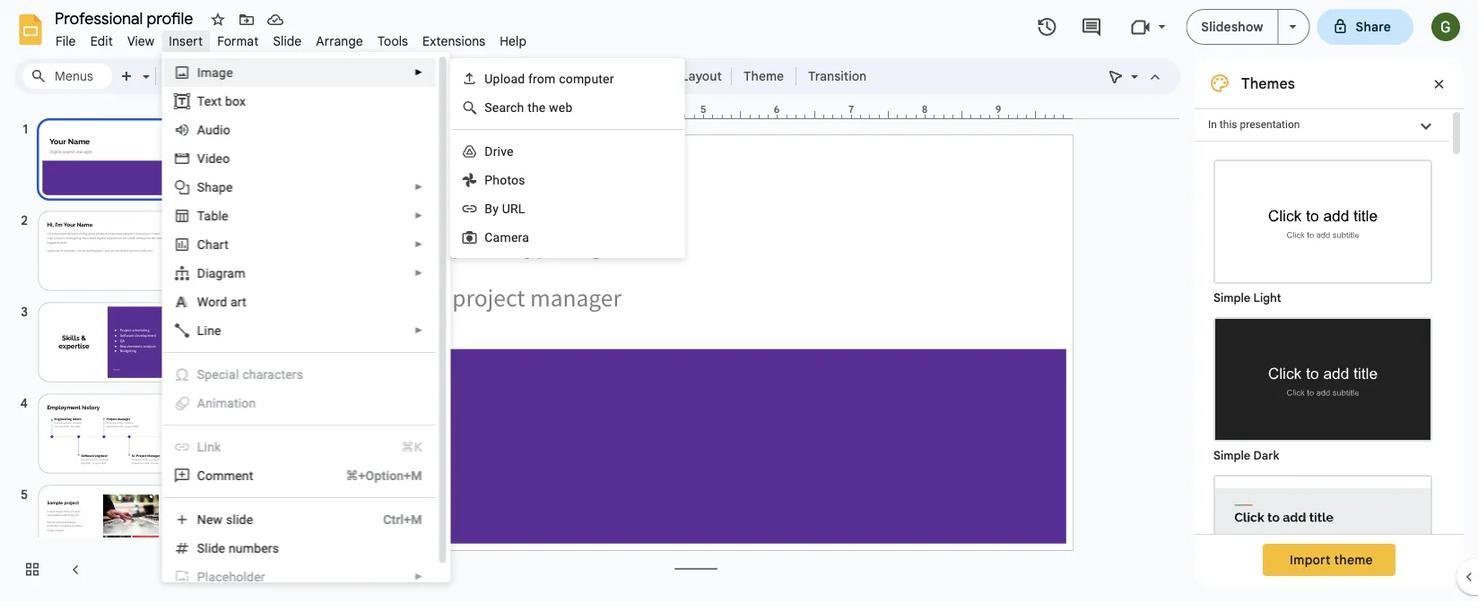 Task type: describe. For each thing, give the bounding box(es) containing it.
b
[[211, 209, 218, 223]]

hape
[[204, 180, 232, 195]]

n ew slide
[[197, 513, 253, 527]]

p for hotos
[[485, 173, 493, 187]]

y
[[493, 201, 499, 216]]

⌘k element
[[379, 439, 422, 457]]

upload from computer u element
[[485, 71, 619, 86]]

slide
[[273, 33, 302, 49]]

simple for simple light
[[1214, 291, 1250, 305]]

file
[[56, 33, 76, 49]]

arrange
[[316, 33, 363, 49]]

search the web s element
[[485, 100, 578, 115]]

t
[[197, 94, 204, 109]]

nimation
[[205, 396, 256, 411]]

w ord art
[[197, 295, 246, 309]]

u pload from computer
[[485, 71, 614, 86]]

ment
[[224, 469, 253, 483]]

s hape
[[197, 180, 232, 195]]

diagram d element
[[197, 266, 250, 281]]

b y url
[[485, 201, 525, 216]]

v ideo
[[197, 151, 230, 166]]

arrange menu item
[[309, 30, 370, 52]]

dark
[[1253, 449, 1279, 463]]

⌘+option+m
[[345, 469, 422, 483]]

p hotos
[[485, 173, 525, 187]]

w
[[197, 295, 208, 309]]

d iagram
[[197, 266, 245, 281]]

earch
[[492, 100, 524, 115]]

spe c ial characters
[[197, 367, 303, 382]]

slide menu item
[[266, 30, 309, 52]]

tools
[[378, 33, 408, 49]]

new slide n element
[[197, 513, 258, 527]]

theme button
[[735, 63, 792, 90]]

dio
[[212, 122, 230, 137]]

simple for simple dark
[[1214, 449, 1250, 463]]

slide
[[226, 513, 253, 527]]

ord
[[208, 295, 227, 309]]

tools menu item
[[370, 30, 415, 52]]

comment m element
[[197, 469, 258, 483]]

share
[[1356, 19, 1391, 35]]

view menu item
[[120, 30, 162, 52]]

menu bar inside "menu bar" banner
[[48, 23, 534, 53]]

art for w ord art
[[230, 295, 246, 309]]

ext
[[204, 94, 221, 109]]

► for i mage
[[414, 67, 423, 78]]

help
[[500, 33, 527, 49]]

► for le
[[414, 211, 423, 221]]

shape s element
[[197, 180, 238, 195]]

menu containing u
[[450, 58, 685, 258]]

streamline image
[[1215, 477, 1431, 598]]

box
[[225, 94, 245, 109]]

extensions
[[423, 33, 485, 49]]

theme
[[1334, 552, 1373, 568]]

navigation inside themes application
[[0, 101, 197, 603]]

ew
[[206, 513, 222, 527]]

simple light
[[1214, 291, 1281, 305]]

simple dark
[[1214, 449, 1279, 463]]

u
[[205, 122, 212, 137]]

⌘k
[[401, 440, 422, 455]]

d rive
[[485, 144, 514, 159]]

a u dio
[[197, 122, 230, 137]]

image i element
[[197, 65, 238, 80]]

slid
[[197, 541, 218, 556]]

amera
[[493, 230, 529, 245]]

in this presentation
[[1208, 118, 1300, 131]]

c h art
[[197, 237, 228, 252]]

s for earch
[[485, 100, 492, 115]]

menu item containing p
[[163, 563, 435, 592]]

ial
[[225, 367, 239, 382]]

characters
[[242, 367, 303, 382]]

d for iagram
[[197, 266, 205, 281]]

themes
[[1241, 74, 1295, 92]]

rive
[[493, 144, 514, 159]]

table b element
[[197, 209, 233, 223]]

insert menu item
[[162, 30, 210, 52]]

e
[[218, 541, 225, 556]]

⌘+option+m element
[[324, 467, 422, 485]]

format
[[217, 33, 259, 49]]

themes application
[[0, 0, 1478, 603]]

ta
[[197, 209, 211, 223]]

view
[[127, 33, 155, 49]]

edit
[[90, 33, 113, 49]]

k
[[214, 440, 221, 455]]

a nimation
[[197, 396, 256, 411]]

presentation options image
[[1289, 25, 1296, 29]]

transition button
[[800, 63, 875, 90]]

Star checkbox
[[205, 7, 231, 32]]

line q element
[[197, 323, 226, 338]]

special characters c element
[[197, 367, 308, 382]]

co m ment
[[197, 469, 253, 483]]

file menu item
[[48, 30, 83, 52]]

insert
[[169, 33, 203, 49]]

Menus field
[[22, 64, 112, 89]]

audio u element
[[197, 122, 235, 137]]

spe
[[197, 367, 218, 382]]

presentation
[[1240, 118, 1300, 131]]

h
[[205, 237, 212, 252]]

line
[[197, 323, 221, 338]]

transition
[[808, 68, 867, 84]]

► for p laceholder
[[414, 572, 423, 583]]

menu item containing lin
[[163, 433, 435, 462]]

main toolbar
[[111, 63, 876, 90]]

import
[[1290, 552, 1331, 568]]

word art w element
[[197, 295, 251, 309]]



Task type: locate. For each thing, give the bounding box(es) containing it.
4 ► from the top
[[414, 239, 423, 250]]

0 vertical spatial d
[[485, 144, 493, 159]]

new slide with layout image
[[138, 65, 150, 71]]

menu item
[[163, 361, 435, 389], [163, 389, 435, 418], [163, 433, 435, 462], [163, 563, 435, 592]]

hotos
[[493, 173, 525, 187]]

menu item containing spe
[[163, 361, 435, 389]]

mode and view toolbar
[[1101, 58, 1170, 94]]

0 vertical spatial art
[[212, 237, 228, 252]]

menu item down characters
[[163, 389, 435, 418]]

themes section
[[1195, 58, 1464, 603]]

i mage
[[197, 65, 233, 80]]

1 a from the top
[[197, 122, 205, 137]]

6 ► from the top
[[414, 326, 423, 336]]

art for c h art
[[212, 237, 228, 252]]

1 vertical spatial a
[[197, 396, 205, 411]]

1 vertical spatial art
[[230, 295, 246, 309]]

animation a element
[[197, 396, 261, 411]]

1 horizontal spatial d
[[485, 144, 493, 159]]

p for laceholder
[[197, 570, 205, 585]]

web
[[549, 100, 573, 115]]

s down v
[[197, 180, 204, 195]]

m
[[212, 469, 224, 483]]

c amera
[[485, 230, 529, 245]]

0 horizontal spatial s
[[197, 180, 204, 195]]

extensions menu item
[[415, 30, 493, 52]]

2 ► from the top
[[414, 182, 423, 192]]

menu bar
[[48, 23, 534, 53]]

b
[[485, 201, 493, 216]]

1 horizontal spatial art
[[230, 295, 246, 309]]

co
[[197, 469, 212, 483]]

menu item up the ment
[[163, 433, 435, 462]]

menu bar banner
[[0, 0, 1478, 603]]

1 vertical spatial d
[[197, 266, 205, 281]]

in
[[1208, 118, 1217, 131]]

option group
[[1195, 142, 1449, 603]]

p up 'b'
[[485, 173, 493, 187]]

option group containing simple light
[[1195, 142, 1449, 603]]

0 vertical spatial p
[[485, 173, 493, 187]]

ctrl+m
[[383, 513, 422, 527]]

edit menu item
[[83, 30, 120, 52]]

photos p element
[[485, 173, 531, 187]]

from
[[528, 71, 556, 86]]

menu item up nimation
[[163, 361, 435, 389]]

c down "ta"
[[197, 237, 205, 252]]

option group inside themes section
[[1195, 142, 1449, 603]]

a for u
[[197, 122, 205, 137]]

4 menu item from the top
[[163, 563, 435, 592]]

slide numbers e element
[[197, 541, 284, 556]]

1 simple from the top
[[1214, 291, 1250, 305]]

mage
[[200, 65, 233, 80]]

lin
[[197, 440, 214, 455]]

slideshow button
[[1186, 9, 1279, 45]]

this
[[1220, 118, 1237, 131]]

i
[[197, 65, 200, 80]]

background
[[588, 68, 660, 84]]

navigation
[[0, 101, 197, 603]]

►
[[414, 67, 423, 78], [414, 182, 423, 192], [414, 211, 423, 221], [414, 239, 423, 250], [414, 268, 423, 278], [414, 326, 423, 336], [414, 572, 423, 583]]

Streamline radio
[[1205, 466, 1441, 603]]

a
[[197, 122, 205, 137], [197, 396, 205, 411]]

5 ► from the top
[[414, 268, 423, 278]]

1 vertical spatial s
[[197, 180, 204, 195]]

slid e numbers
[[197, 541, 279, 556]]

layout button
[[676, 63, 727, 90]]

laceholder
[[205, 570, 265, 585]]

0 horizontal spatial d
[[197, 266, 205, 281]]

url
[[502, 201, 525, 216]]

3 menu item from the top
[[163, 433, 435, 462]]

menu item down numbers
[[163, 563, 435, 592]]

1 vertical spatial p
[[197, 570, 205, 585]]

2 menu item from the top
[[163, 389, 435, 418]]

► for s hape
[[414, 182, 423, 192]]

1 horizontal spatial s
[[485, 100, 492, 115]]

by url b element
[[485, 201, 531, 216]]

d up the "w"
[[197, 266, 205, 281]]

d for rive
[[485, 144, 493, 159]]

► for art
[[414, 239, 423, 250]]

menu bar containing file
[[48, 23, 534, 53]]

menu
[[136, 0, 451, 592], [450, 58, 685, 258]]

1 vertical spatial simple
[[1214, 449, 1250, 463]]

art right ord at left
[[230, 295, 246, 309]]

a left dio
[[197, 122, 205, 137]]

placeholder p element
[[197, 570, 270, 585]]

theme
[[743, 68, 784, 84]]

share button
[[1317, 9, 1414, 45]]

art up d iagram
[[212, 237, 228, 252]]

simple left dark
[[1214, 449, 1250, 463]]

d up p hotos on the top of the page
[[485, 144, 493, 159]]

Simple Dark radio
[[1205, 309, 1441, 466]]

7 ► from the top
[[414, 572, 423, 583]]

text box t element
[[197, 94, 251, 109]]

ctrl+m element
[[361, 511, 422, 529]]

0 vertical spatial simple
[[1214, 291, 1250, 305]]

format menu item
[[210, 30, 266, 52]]

s for hape
[[197, 180, 204, 195]]

0 horizontal spatial art
[[212, 237, 228, 252]]

p laceholder
[[197, 570, 265, 585]]

pload
[[493, 71, 525, 86]]

video v element
[[197, 151, 235, 166]]

in this presentation tab
[[1195, 109, 1449, 142]]

import theme button
[[1263, 544, 1396, 577]]

c for amera
[[485, 230, 493, 245]]

menu item containing a
[[163, 389, 435, 418]]

menu containing i
[[136, 0, 451, 592]]

s earch the web
[[485, 100, 573, 115]]

Simple Light radio
[[1205, 151, 1441, 603]]

drive d element
[[485, 144, 519, 159]]

2 a from the top
[[197, 396, 205, 411]]

ta b le
[[197, 209, 228, 223]]

art
[[212, 237, 228, 252], [230, 295, 246, 309]]

► for d iagram
[[414, 268, 423, 278]]

lin k
[[197, 440, 221, 455]]

0 vertical spatial a
[[197, 122, 205, 137]]

1 ► from the top
[[414, 67, 423, 78]]

iagram
[[205, 266, 245, 281]]

p
[[485, 173, 493, 187], [197, 570, 205, 585]]

t ext box
[[197, 94, 245, 109]]

numbers
[[228, 541, 279, 556]]

3 ► from the top
[[414, 211, 423, 221]]

u
[[485, 71, 493, 86]]

0 vertical spatial s
[[485, 100, 492, 115]]

p down slid
[[197, 570, 205, 585]]

link k element
[[197, 440, 226, 455]]

c
[[485, 230, 493, 245], [197, 237, 205, 252]]

v
[[197, 151, 205, 166]]

the
[[528, 100, 546, 115]]

c
[[218, 367, 225, 382]]

2 simple from the top
[[1214, 449, 1250, 463]]

1 horizontal spatial c
[[485, 230, 493, 245]]

a for nimation
[[197, 396, 205, 411]]

ideo
[[205, 151, 230, 166]]

import theme
[[1290, 552, 1373, 568]]

computer
[[559, 71, 614, 86]]

light
[[1253, 291, 1281, 305]]

help menu item
[[493, 30, 534, 52]]

a down spe on the left of the page
[[197, 396, 205, 411]]

c down 'b'
[[485, 230, 493, 245]]

layout
[[681, 68, 722, 84]]

1 horizontal spatial p
[[485, 173, 493, 187]]

simple left the light
[[1214, 291, 1250, 305]]

chart h element
[[197, 237, 234, 252]]

1 menu item from the top
[[163, 361, 435, 389]]

d
[[485, 144, 493, 159], [197, 266, 205, 281]]

camera c element
[[485, 230, 535, 245]]

background button
[[580, 63, 668, 90]]

0 horizontal spatial p
[[197, 570, 205, 585]]

slideshow
[[1201, 19, 1263, 35]]

s down u at the left top of page
[[485, 100, 492, 115]]

c for h
[[197, 237, 205, 252]]

n
[[197, 513, 206, 527]]

le
[[218, 209, 228, 223]]

Rename text field
[[48, 7, 204, 29]]

s
[[485, 100, 492, 115], [197, 180, 204, 195]]

0 horizontal spatial c
[[197, 237, 205, 252]]



Task type: vqa. For each thing, say whether or not it's contained in the screenshot.
Editing Dropdown Button
no



